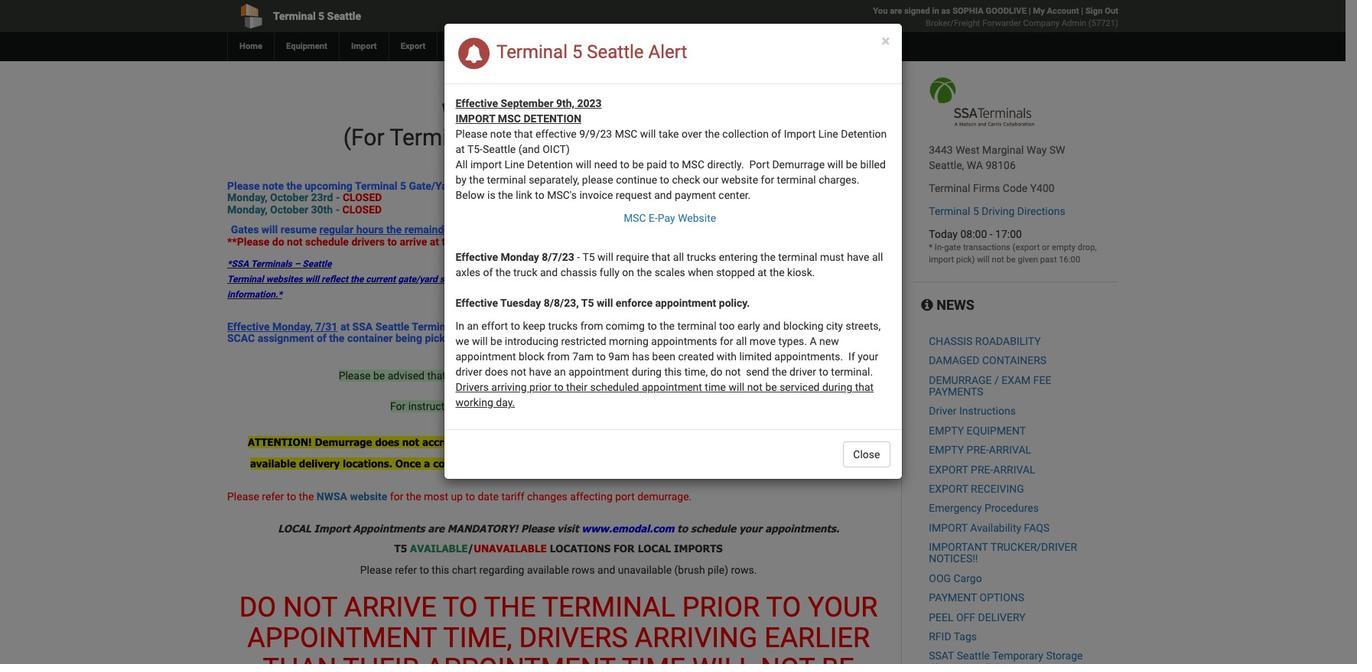 Task type: locate. For each thing, give the bounding box(es) containing it.
up up streets,
[[848, 274, 858, 285]]

rfid inside chassis roadability damaged containers demurrage / exam fee payments driver instructions empty equipment empty pre-arrival export pre-arrival export receiving emergency procedures import availability faqs important trucker/driver notices!! oog cargo payment options peel off delivery rfid tags ssat seattle temporary storage charge dwell fee
[[930, 631, 952, 643]]

close button
[[844, 442, 891, 468]]

to inside welcome to terminal 5 (for terminal map click here, t5 yard map )
[[543, 99, 563, 126]]

my
[[1034, 6, 1046, 16]]

that down "am!**"
[[652, 251, 671, 263]]

chart inside the attention! demurrage does not accrue until containers are moved into deliverable locations. please see chart below for available delivery locations. once a container has been moved to an available location the last free day can be extended.
[[792, 436, 818, 448]]

and up appointments on the bottom of page
[[666, 321, 683, 333]]

upcoming
[[305, 180, 353, 192]]

not up arriving
[[511, 366, 527, 378]]

30th
[[311, 203, 333, 216]]

1 horizontal spatial please
[[582, 174, 614, 186]]

in an effort to keep trucks from comimg to the terminal too early and blocking city streets, we will be introducing restricted morning appointments for all move types. a new appointment block from 7am to 9am has been created with limited appointments.  if your driver does not have an appointment during this time, do not  send the driver to terminal. drivers arriving prior to their scheduled appointment time will not be serviced during that working day.
[[456, 320, 881, 409]]

guidelines
[[569, 354, 629, 366]]

available down local import appointments are mandatory! please visit www.emodal.com to schedule your appointments. t5 available / unavailable locations for local imports
[[527, 564, 569, 577]]

msc right 9/9/23
[[615, 128, 638, 140]]

1 horizontal spatial date
[[871, 274, 889, 285]]

most down must
[[824, 274, 845, 285]]

- inside - t5 will require that all trucks entering the terminal must have all axles of the truck and chassis fully on the scales when stopped at the kiosk.
[[577, 251, 580, 263]]

1 vertical spatial chart
[[452, 564, 477, 577]]

1 horizontal spatial refer
[[395, 564, 417, 577]]

1 horizontal spatial import
[[351, 41, 377, 51]]

at inside - t5 will require that all trucks entering the terminal must have all axles of the truck and chassis fully on the scales when stopped at the kiosk.
[[758, 266, 767, 279]]

2 vertical spatial refer
[[395, 564, 417, 577]]

1 horizontal spatial most
[[824, 274, 845, 285]]

1 vertical spatial are
[[543, 436, 559, 448]]

from inside the *ssa terminals – seattle terminal websites will reflect the current gate/yard schedules. please do not rely on information from outside parties as they may not reflect the most up to date information.*
[[626, 274, 646, 285]]

1 vertical spatial please
[[545, 400, 576, 412]]

1 vertical spatial their
[[567, 381, 588, 393]]

1 vertical spatial 2023
[[535, 369, 559, 382]]

link
[[523, 332, 543, 345]]

0 horizontal spatial |
[[1029, 6, 1032, 16]]

at left 8:00
[[611, 235, 621, 248]]

been
[[653, 351, 676, 363], [506, 457, 531, 470]]

5
[[319, 10, 325, 22], [573, 42, 583, 63], [663, 99, 676, 126], [400, 180, 407, 192], [974, 205, 980, 217]]

a right once on the bottom of page
[[424, 457, 430, 470]]

2 horizontal spatial from
[[626, 274, 646, 285]]

1 vertical spatial prior
[[530, 381, 552, 393]]

seattle inside the *ssa terminals – seattle terminal websites will reflect the current gate/yard schedules. please do not rely on information from outside parties as they may not reflect the most up to date information.*
[[303, 259, 332, 269]]

2 | from the left
[[1082, 6, 1084, 16]]

0 horizontal spatial does
[[375, 436, 399, 448]]

note
[[491, 128, 512, 140], [263, 180, 284, 192]]

map
[[485, 124, 530, 151], [726, 124, 772, 151]]

0 vertical spatial has
[[633, 351, 650, 363]]

1 horizontal spatial on
[[563, 274, 574, 285]]

has
[[633, 351, 650, 363], [485, 457, 503, 470]]

terminal 5 driving directions
[[930, 205, 1066, 217]]

1 vertical spatial as
[[712, 274, 722, 285]]

2 horizontal spatial import
[[784, 128, 816, 140]]

1 vertical spatial /
[[468, 543, 474, 555]]

their down 7am
[[567, 381, 588, 393]]

an up affect
[[554, 366, 566, 378]]

- up the transactions
[[990, 228, 993, 240]]

0 horizontal spatial been
[[506, 457, 531, 470]]

0 vertical spatial trucks
[[687, 251, 717, 263]]

not inside weekend gate guidelines please be advised that beginning june 3, 2023 t5 will be open for a fee based weekend gate. this will not affect container free time. for instructions on participation please refer to the
[[509, 385, 524, 397]]

websites
[[266, 274, 303, 285]]

a left fee
[[652, 369, 658, 382]]

1 horizontal spatial reflect
[[780, 274, 807, 285]]

up up "mandatory!"
[[451, 491, 463, 503]]

on inside weekend gate guidelines please be advised that beginning june 3, 2023 t5 will be open for a fee based weekend gate. this will not affect container free time. for instructions on participation please refer to the
[[468, 400, 480, 412]]

container
[[347, 332, 393, 345], [558, 385, 603, 397], [433, 457, 482, 470]]

1 vertical spatial not
[[761, 653, 815, 664]]

- up the 'chassis'
[[577, 251, 580, 263]]

be left given
[[1007, 255, 1016, 265]]

0 vertical spatial /
[[995, 374, 1000, 386]]

container inside the attention! demurrage does not accrue until containers are moved into deliverable locations. please see chart below for available delivery locations. once a container has been moved to an available location the last free day can be extended.
[[433, 457, 482, 470]]

have
[[847, 251, 870, 263], [552, 321, 574, 333], [529, 366, 552, 378]]

refer for please refer to the nwsa website for the most up to date tariff changes affecting port demurrage.
[[262, 491, 284, 503]]

not inside today                                                                                                                                                                                                                                                                                                                                                                                                                                                                                                                                                                                                                                                                                                           08:00 - 17:00 * in-gate transactions (export or empty drop, import pick) will not be given past 16:00
[[992, 255, 1005, 265]]

t5 up paid
[[643, 124, 669, 151]]

tag
[[503, 332, 520, 345]]

or
[[1043, 243, 1050, 253]]

0 horizontal spatial available
[[250, 457, 296, 470]]

port
[[750, 158, 770, 171]]

0 horizontal spatial container
[[347, 332, 393, 345]]

t5 inside local import appointments are mandatory! please visit www.emodal.com to schedule your appointments. t5 available / unavailable locations for local imports
[[395, 543, 407, 555]]

import down emergency
[[930, 522, 968, 534]]

0 vertical spatial chart
[[792, 436, 818, 448]]

pile)
[[708, 564, 729, 577]]

sw
[[1050, 144, 1066, 156]]

opening
[[570, 235, 609, 248]]

on inside - t5 will require that all trucks entering the terminal must have all axles of the truck and chassis fully on the scales when stopped at the kiosk.
[[623, 266, 635, 279]]

0 vertical spatial your
[[858, 351, 879, 363]]

free inside the attention! demurrage does not accrue until containers are moved into deliverable locations. please see chart below for available delivery locations. once a container has been moved to an available location the last free day can be extended.
[[735, 457, 756, 470]]

1 to from the left
[[443, 592, 478, 624]]

to inside the *ssa terminals – seattle terminal websites will reflect the current gate/yard schedules. please do not rely on information from outside parties as they may not reflect the most up to date information.*
[[860, 274, 868, 285]]

5 for terminal 5 seattle alert
[[573, 42, 583, 63]]

to
[[443, 592, 478, 624], [767, 592, 802, 624]]

to left the
[[443, 592, 478, 624]]

instructions
[[960, 405, 1016, 417]]

this inside in an effort to keep trucks from comimg to the terminal too early and blocking city streets, we will be introducing restricted morning appointments for all move types. a new appointment block from 7am to 9am has been created with limited appointments.  if your driver does not have an appointment during this time, do not  send the driver to terminal. drivers arriving prior to their scheduled appointment time will not be serviced during that working day.
[[665, 366, 682, 378]]

detention
[[524, 113, 582, 125]]

oog
[[930, 572, 952, 585]]

to inside weekend gate guidelines please be advised that beginning june 3, 2023 t5 will be open for a fee based weekend gate. this will not affect container free time. for instructions on participation please refer to the
[[604, 400, 613, 412]]

2 to from the left
[[767, 592, 802, 624]]

for inside in an effort to keep trucks from comimg to the terminal too early and blocking city streets, we will be introducing restricted morning appointments for all move types. a new appointment block from 7am to 9am has been created with limited appointments.  if your driver does not have an appointment during this time, do not  send the driver to terminal. drivers arriving prior to their scheduled appointment time will not be serviced during that working day.
[[720, 335, 734, 348]]

location
[[650, 457, 691, 470]]

t5 down appointments
[[395, 543, 407, 555]]

please up arrive
[[360, 564, 392, 577]]

line down (and
[[505, 158, 525, 171]]

please up day
[[735, 436, 768, 448]]

1 horizontal spatial gate
[[945, 243, 962, 253]]

weekend
[[710, 369, 752, 382]]

gate/yard
[[398, 274, 438, 285]]

as up the broker/freight
[[942, 6, 951, 16]]

to inside local import appointments are mandatory! please visit www.emodal.com to schedule your appointments. t5 available / unavailable locations for local imports
[[678, 523, 688, 535]]

0 horizontal spatial import
[[456, 113, 496, 125]]

that down terminal.
[[856, 381, 874, 393]]

1 vertical spatial has
[[485, 457, 503, 470]]

chart down available
[[452, 564, 477, 577]]

payment options link
[[930, 592, 1025, 604]]

of inside the gates will resume regular hours the remainder of those weeks unless otherwise noted. **please do not schedule drivers to arrive at the terminals prior to gate opening at 8:00 am!**
[[457, 224, 466, 236]]

1 vertical spatial note
[[263, 180, 284, 192]]

and up move
[[763, 320, 781, 332]]

1 horizontal spatial free
[[735, 457, 756, 470]]

1 closed from the top
[[343, 192, 382, 204]]

available
[[410, 543, 468, 555]]

outside
[[648, 274, 679, 285]]

e-
[[649, 212, 658, 224]]

0 vertical spatial most
[[824, 274, 845, 285]]

need
[[595, 158, 618, 171]]

empty
[[1053, 243, 1076, 253]]

weekend gate guidelines please be advised that beginning june 3, 2023 t5 will be open for a fee based weekend gate. this will not affect container free time. for instructions on participation please refer to the
[[339, 354, 779, 412]]

in inside you are signed in as sophia goodlive | my account | sign out broker/freight forwarder company admin (57721)
[[933, 6, 940, 16]]

available down into
[[601, 457, 647, 470]]

0 horizontal spatial all
[[673, 251, 685, 263]]

effective for effective monday, 7/31
[[227, 321, 270, 333]]

1 export from the top
[[930, 464, 969, 476]]

please inside effective september 9th, 2023 import msc detention please note that effective 9/9/23 msc will take over the collection of import line detention at t5-seattle (and oict) all import line detention will need to be paid to msc directly.  port demurrage will be billed by the terminal separately, please continue to check our website for terminal charges. below is the link to msc's invoice request and payment center.
[[456, 128, 488, 140]]

will inside the *ssa terminals – seattle terminal websites will reflect the current gate/yard schedules. please do not rely on information from outside parties as they may not reflect the most up to date information.*
[[305, 274, 319, 285]]

empty pre-arrival link
[[930, 444, 1032, 456]]

0 vertical spatial does
[[485, 366, 509, 378]]

1 horizontal spatial line
[[819, 128, 839, 140]]

have inside at ssa seattle terminals all trucks must have their license plate and rfid tag properly paired in emodal to the scac assignment of the container being picked up.
[[552, 321, 574, 333]]

up.
[[460, 332, 475, 345]]

rfid up appointments on the bottom of page
[[686, 321, 709, 333]]

are right you
[[890, 6, 903, 16]]

import inside effective september 9th, 2023 import msc detention please note that effective 9/9/23 msc will take over the collection of import line detention at t5-seattle (and oict) all import line detention will need to be paid to msc directly.  port demurrage will be billed by the terminal separately, please continue to check our website for terminal charges. below is the link to msc's invoice request and payment center.
[[471, 158, 502, 171]]

the inside the attention! demurrage does not accrue until containers are moved into deliverable locations. please see chart below for available delivery locations. once a container has been moved to an available location the last free day can be extended.
[[694, 457, 710, 470]]

0 vertical spatial container
[[347, 332, 393, 345]]

that inside in an effort to keep trucks from comimg to the terminal too early and blocking city streets, we will be introducing restricted morning appointments for all move types. a new appointment block from 7am to 9am has been created with limited appointments.  if your driver does not have an appointment during this time, do not  send the driver to terminal. drivers arriving prior to their scheduled appointment time will not be serviced during that working day.
[[856, 381, 874, 393]]

t5 yard map link
[[643, 124, 772, 151]]

0 horizontal spatial trucks
[[549, 320, 578, 332]]

to up 'affecting'
[[571, 457, 582, 470]]

2 vertical spatial msc
[[682, 158, 705, 171]]

charge
[[930, 662, 963, 664]]

1 horizontal spatial chart
[[792, 436, 818, 448]]

/ inside local import appointments are mandatory! please visit www.emodal.com to schedule your appointments. t5 available / unavailable locations for local imports
[[468, 543, 474, 555]]

refer inside weekend gate guidelines please be advised that beginning june 3, 2023 t5 will be open for a fee based weekend gate. this will not affect container free time. for instructions on participation please refer to the
[[579, 400, 601, 412]]

do inside in an effort to keep trucks from comimg to the terminal too early and blocking city streets, we will be introducing restricted morning appointments for all move types. a new appointment block from 7am to 9am has been created with limited appointments.  if your driver does not have an appointment during this time, do not  send the driver to terminal. drivers arriving prior to their scheduled appointment time will not be serviced during that working day.
[[711, 366, 723, 378]]

ssat seattle temporary storage charge dwell fee link
[[930, 650, 1084, 664]]

0 horizontal spatial your
[[740, 523, 763, 535]]

chassis roadability link
[[930, 335, 1042, 347]]

at inside at ssa seattle terminals all trucks must have their license plate and rfid tag properly paired in emodal to the scac assignment of the container being picked up.
[[341, 321, 350, 333]]

storage
[[1047, 650, 1084, 662]]

that inside - t5 will require that all trucks entering the terminal must have all axles of the truck and chassis fully on the scales when stopped at the kiosk.
[[652, 251, 671, 263]]

rfid tag link
[[478, 332, 546, 345]]

please down affect
[[545, 400, 576, 412]]

to inside the attention! demurrage does not accrue until containers are moved into deliverable locations. please see chart below for available delivery locations. once a container has been moved to an available location the last free day can be extended.
[[571, 457, 582, 470]]

0 vertical spatial moved
[[562, 436, 597, 448]]

be
[[633, 158, 644, 171], [846, 158, 858, 171], [1007, 255, 1016, 265], [491, 335, 502, 348], [374, 369, 385, 382], [595, 369, 607, 382], [766, 381, 777, 393], [801, 457, 813, 470]]

3,
[[524, 369, 532, 382]]

1 vertical spatial import
[[930, 255, 955, 265]]

1 vertical spatial during
[[823, 381, 853, 393]]

regular
[[320, 224, 354, 236]]

have inside in an effort to keep trucks from comimg to the terminal too early and blocking city streets, we will be introducing restricted morning appointments for all move types. a new appointment block from 7am to 9am has been created with limited appointments.  if your driver does not have an appointment during this time, do not  send the driver to terminal. drivers arriving prior to their scheduled appointment time will not be serviced during that working day.
[[529, 366, 552, 378]]

trucks
[[484, 321, 517, 333]]

0 vertical spatial prior
[[508, 235, 531, 248]]

1 horizontal spatial locations.
[[683, 436, 732, 448]]

demurrage down )
[[773, 158, 825, 171]]

gate inside today                                                                                                                                                                                                                                                                                                                                                                                                                                                                                                                                                                                                                                                                                                           08:00 - 17:00 * in-gate transactions (export or empty drop, import pick) will not be given past 16:00
[[945, 243, 962, 253]]

tuesday
[[501, 297, 541, 309]]

1 horizontal spatial do
[[517, 274, 528, 285]]

has inside the attention! demurrage does not accrue until containers are moved into deliverable locations. please see chart below for available delivery locations. once a container has been moved to an available location the last free day can be extended.
[[485, 457, 503, 470]]

not up –
[[287, 235, 303, 248]]

pick)
[[957, 255, 976, 265]]

moved up changes
[[534, 457, 568, 470]]

1 horizontal spatial a
[[652, 369, 658, 382]]

(for
[[344, 124, 385, 151]]

demurrage
[[930, 374, 992, 386]]

have inside - t5 will require that all trucks entering the terminal must have all axles of the truck and chassis fully on the scales when stopped at the kiosk.
[[847, 251, 870, 263]]

rows
[[572, 564, 595, 577]]

the left last at bottom right
[[694, 457, 710, 470]]

2023 right 9th,
[[578, 97, 602, 109]]

available down attention!
[[250, 457, 296, 470]]

an up 'affecting'
[[585, 457, 598, 470]]

0 horizontal spatial note
[[263, 180, 284, 192]]

please inside the attention! demurrage does not accrue until containers are moved into deliverable locations. please see chart below for available delivery locations. once a container has been moved to an available location the last free day can be extended.
[[735, 436, 768, 448]]

0 horizontal spatial on
[[468, 400, 480, 412]]

0 horizontal spatial date
[[478, 491, 499, 503]]

import
[[351, 41, 377, 51], [784, 128, 816, 140], [314, 523, 350, 535]]

important
[[930, 541, 989, 554]]

t5 down 'gate' at left bottom
[[562, 369, 574, 382]]

closed
[[343, 192, 382, 204], [343, 203, 382, 216]]

will inside the gates will resume regular hours the remainder of those weeks unless otherwise noted. **please do not schedule drivers to arrive at the terminals prior to gate opening at 8:00 am!**
[[262, 224, 278, 236]]

over
[[682, 128, 703, 140]]

created
[[679, 351, 714, 363]]

terminal inside in an effort to keep trucks from comimg to the terminal too early and blocking city streets, we will be introducing restricted morning appointments for all move types. a new appointment block from 7am to 9am has been created with limited appointments.  if your driver does not have an appointment during this time, do not  send the driver to terminal. drivers arriving prior to their scheduled appointment time will not be serviced during that working day.
[[678, 320, 717, 332]]

terminals up websites
[[251, 259, 292, 269]]

0 horizontal spatial map
[[485, 124, 530, 151]]

2 horizontal spatial refer
[[579, 400, 601, 412]]

1 vertical spatial schedule
[[691, 523, 737, 535]]

×
[[882, 32, 891, 51]]

terminal up appointments on the bottom of page
[[678, 320, 717, 332]]

terminal down seattle,
[[930, 182, 971, 194]]

goodlive
[[986, 6, 1027, 16]]

gates
[[231, 224, 259, 236]]

2 horizontal spatial msc
[[682, 158, 705, 171]]

2 map from the left
[[726, 124, 772, 151]]

m sc e-pay website
[[624, 212, 719, 224]]

temporary
[[993, 650, 1044, 662]]

to down paid
[[660, 174, 670, 186]]

of right assignment
[[317, 332, 327, 345]]

note left 23rd
[[263, 180, 284, 192]]

demurrage inside the attention! demurrage does not accrue until containers are moved into deliverable locations. please see chart below for available delivery locations. once a container has been moved to an available location the last free day can be extended.
[[315, 436, 372, 448]]

be left the advised
[[374, 369, 385, 382]]

all down properly
[[736, 335, 747, 348]]

import inside today                                                                                                                                                                                                                                                                                                                                                                                                                                                                                                                                                                                                                                                                                                           08:00 - 17:00 * in-gate transactions (export or empty drop, import pick) will not be given past 16:00
[[930, 255, 955, 265]]

please inside weekend gate guidelines please be advised that beginning june 3, 2023 t5 will be open for a fee based weekend gate. this will not affect container free time. for instructions on participation please refer to the
[[545, 400, 576, 412]]

driver
[[456, 366, 483, 378], [790, 366, 817, 378]]

an inside the attention! demurrage does not accrue until containers are moved into deliverable locations. please see chart below for available delivery locations. once a container has been moved to an available location the last free day can be extended.
[[585, 457, 598, 470]]

empty
[[930, 425, 965, 437], [930, 444, 965, 456]]

2 closed from the top
[[343, 203, 382, 216]]

0 vertical spatial locations.
[[683, 436, 732, 448]]

your inside local import appointments are mandatory! please visit www.emodal.com to schedule your appointments. t5 available / unavailable locations for local imports
[[740, 523, 763, 535]]

0 horizontal spatial are
[[428, 523, 445, 535]]

2 horizontal spatial rfid
[[930, 631, 952, 643]]

import inside effective september 9th, 2023 import msc detention please note that effective 9/9/23 msc will take over the collection of import line detention at t5-seattle (and oict) all import line detention will need to be paid to msc directly.  port demurrage will be billed by the terminal separately, please continue to check our website for terminal charges. below is the link to msc's invoice request and payment center.
[[456, 113, 496, 125]]

1 vertical spatial local
[[638, 543, 671, 555]]

refer down available
[[395, 564, 417, 577]]

your
[[808, 592, 878, 624]]

we
[[456, 335, 470, 348]]

0 horizontal spatial in
[[805, 321, 814, 333]]

0 horizontal spatial website
[[350, 491, 388, 503]]

do up time
[[711, 366, 723, 378]]

the inside 'please note the upcoming terminal 5 gate/yard schedule. monday, october 23rd - closed monday, october 30th - closed'
[[287, 180, 302, 192]]

import
[[456, 113, 496, 125], [930, 522, 968, 534]]

to up effective
[[543, 99, 563, 126]]

5 inside 'please note the upcoming terminal 5 gate/yard schedule. monday, october 23rd - closed monday, october 30th - closed'
[[400, 180, 407, 192]]

not up the participation
[[509, 385, 524, 397]]

schedule inside the gates will resume regular hours the remainder of those weeks unless otherwise noted. **please do not schedule drivers to arrive at the terminals prior to gate opening at 8:00 am!**
[[305, 235, 349, 248]]

are inside local import appointments are mandatory! please visit www.emodal.com to schedule your appointments. t5 available / unavailable locations for local imports
[[428, 523, 445, 535]]

schedule inside local import appointments are mandatory! please visit www.emodal.com to schedule your appointments. t5 available / unavailable locations for local imports
[[691, 523, 737, 535]]

rfid down peel
[[930, 631, 952, 643]]

please inside weekend gate guidelines please be advised that beginning june 3, 2023 t5 will be open for a fee based weekend gate. this will not affect container free time. for instructions on participation please refer to the
[[339, 369, 371, 382]]

please left visit
[[521, 523, 555, 535]]

seattle left (and
[[483, 143, 516, 155]]

stopped
[[717, 266, 755, 279]]

effective up all
[[456, 297, 498, 309]]

will left need
[[576, 158, 592, 171]]

to right 'city'
[[855, 321, 865, 333]]

arrival down equipment
[[990, 444, 1032, 456]]

container left being
[[347, 332, 393, 345]]

1 vertical spatial demurrage
[[315, 436, 372, 448]]

gate
[[546, 235, 567, 248], [945, 243, 962, 253]]

seattle right –
[[303, 259, 332, 269]]

do inside the *ssa terminals – seattle terminal websites will reflect the current gate/yard schedules. please do not rely on information from outside parties as they may not reflect the most up to date information.*
[[517, 274, 528, 285]]

0 horizontal spatial /
[[468, 543, 474, 555]]

2 vertical spatial from
[[547, 351, 570, 363]]

dwell
[[966, 662, 992, 664]]

note down 'welcome'
[[491, 128, 512, 140]]

from
[[626, 274, 646, 285], [581, 320, 604, 332], [547, 351, 570, 363]]

for down port
[[761, 174, 775, 186]]

2 horizontal spatial an
[[585, 457, 598, 470]]

1 vertical spatial refer
[[262, 491, 284, 503]]

terminal inside 'please note the upcoming terminal 5 gate/yard schedule. monday, october 23rd - closed monday, october 30th - closed'
[[355, 180, 398, 192]]

prior
[[508, 235, 531, 248], [530, 381, 552, 393]]

their inside in an effort to keep trucks from comimg to the terminal too early and blocking city streets, we will be introducing restricted morning appointments for all move types. a new appointment block from 7am to 9am has been created with limited appointments.  if your driver does not have an appointment during this time, do not  send the driver to terminal. drivers arriving prior to their scheduled appointment time will not be serviced during that working day.
[[567, 381, 588, 393]]

on inside the *ssa terminals – seattle terminal websites will reflect the current gate/yard schedules. please do not rely on information from outside parties as they may not reflect the most up to date information.*
[[563, 274, 574, 285]]

are up available
[[428, 523, 445, 535]]

in inside at ssa seattle terminals all trucks must have their license plate and rfid tag properly paired in emodal to the scac assignment of the container being picked up.
[[805, 321, 814, 333]]

website right nwsa
[[350, 491, 388, 503]]

trucks up when
[[687, 251, 717, 263]]

not up than
[[283, 592, 337, 624]]

0 horizontal spatial import
[[471, 158, 502, 171]]

will up fully
[[598, 251, 614, 263]]

directions
[[1018, 205, 1066, 217]]

will right websites
[[305, 274, 319, 285]]

that up (and
[[514, 128, 533, 140]]

all right must
[[873, 251, 884, 263]]

2 vertical spatial an
[[585, 457, 598, 470]]

1 vertical spatial in
[[805, 321, 814, 333]]

refer down scheduled
[[579, 400, 601, 412]]

1 horizontal spatial note
[[491, 128, 512, 140]]

pre-
[[967, 444, 990, 456], [971, 464, 994, 476]]

1 vertical spatial up
[[451, 491, 463, 503]]

0 vertical spatial their
[[577, 321, 599, 333]]

note inside effective september 9th, 2023 import msc detention please note that effective 9/9/23 msc will take over the collection of import line detention at t5-seattle (and oict) all import line detention will need to be paid to msc directly.  port demurrage will be billed by the terminal separately, please continue to check our website for terminal charges. below is the link to msc's invoice request and payment center.
[[491, 128, 512, 140]]

will
[[641, 128, 656, 140], [576, 158, 592, 171], [828, 158, 844, 171], [262, 224, 278, 236], [598, 251, 614, 263], [978, 255, 990, 265], [305, 274, 319, 285], [597, 297, 613, 309], [472, 335, 488, 348], [577, 369, 592, 382], [729, 381, 745, 393], [490, 385, 506, 397]]

terminal down *ssa
[[227, 274, 264, 285]]

2 vertical spatial do
[[711, 366, 723, 378]]

their up "restricted"
[[577, 321, 599, 333]]

tags
[[954, 631, 978, 643]]

the inside weekend gate guidelines please be advised that beginning june 3, 2023 t5 will be open for a fee based weekend gate. this will not affect container free time. for instructions on participation please refer to the
[[616, 400, 631, 412]]

0 horizontal spatial schedule
[[305, 235, 349, 248]]

0 horizontal spatial locations.
[[343, 457, 393, 470]]

1 vertical spatial msc
[[615, 128, 638, 140]]

5 up take
[[663, 99, 676, 126]]

refer for please refer to this chart regarding available rows and unavailable (brush pile) rows.
[[395, 564, 417, 577]]

that inside effective september 9th, 2023 import msc detention please note that effective 9/9/23 msc will take over the collection of import line detention at t5-seattle (and oict) all import line detention will need to be paid to msc directly.  port demurrage will be billed by the terminal separately, please continue to check our website for terminal charges. below is the link to msc's invoice request and payment center.
[[514, 128, 533, 140]]

terminals
[[251, 259, 292, 269], [412, 321, 460, 333]]

0 horizontal spatial local
[[278, 523, 311, 535]]

not right will
[[761, 653, 815, 664]]

1 vertical spatial detention
[[527, 158, 573, 171]]

trucks down 8/8/23,
[[549, 320, 578, 332]]

1 vertical spatial your
[[740, 523, 763, 535]]

for
[[390, 400, 406, 412]]

0 horizontal spatial to
[[443, 592, 478, 624]]

1 horizontal spatial up
[[848, 274, 858, 285]]

most inside the *ssa terminals – seattle terminal websites will reflect the current gate/yard schedules. please do not rely on information from outside parties as they may not reflect the most up to date information.*
[[824, 274, 845, 285]]

1 horizontal spatial all
[[736, 335, 747, 348]]

today                                                                                                                                                                                                                                                                                                                                                                                                                                                                                                                                                                                                                                                                                                           08:00 - 17:00 * in-gate transactions (export or empty drop, import pick) will not be given past 16:00
[[930, 228, 1097, 265]]

t5 inside weekend gate guidelines please be advised that beginning june 3, 2023 t5 will be open for a fee based weekend gate. this will not affect container free time. for instructions on participation please refer to the
[[562, 369, 574, 382]]

effective for effective monday 8/7/23
[[456, 251, 498, 263]]

0 vertical spatial this
[[665, 366, 682, 378]]

at inside effective september 9th, 2023 import msc detention please note that effective 9/9/23 msc will take over the collection of import line detention at t5-seattle (and oict) all import line detention will need to be paid to msc directly.  port demurrage will be billed by the terminal separately, please continue to check our website for terminal charges. below is the link to msc's invoice request and payment center.
[[456, 143, 465, 155]]

october left 23rd
[[270, 192, 309, 204]]

during up time.
[[632, 366, 662, 378]]

0 vertical spatial refer
[[579, 400, 601, 412]]

receiving
[[971, 483, 1025, 495]]

rfid tags link
[[930, 631, 978, 643]]

1 vertical spatial moved
[[534, 457, 568, 470]]

as left they
[[712, 274, 722, 285]]

effective monday 8/7/23
[[456, 251, 575, 263]]

import up t5- at the top of page
[[456, 113, 496, 125]]

appointments.
[[766, 523, 840, 535]]

1 horizontal spatial import
[[930, 255, 955, 265]]

1 horizontal spatial this
[[665, 366, 682, 378]]

1 vertical spatial line
[[505, 158, 525, 171]]

will inside - t5 will require that all trucks entering the terminal must have all axles of the truck and chassis fully on the scales when stopped at the kiosk.
[[598, 251, 614, 263]]

t5-
[[468, 143, 483, 155]]

to left 9am
[[597, 351, 606, 363]]

5 for terminal 5 seattle
[[319, 10, 325, 22]]

date inside the *ssa terminals – seattle terminal websites will reflect the current gate/yard schedules. please do not rely on information from outside parties as they may not reflect the most up to date information.*
[[871, 274, 889, 285]]

open
[[609, 369, 633, 382]]

their inside at ssa seattle terminals all trucks must have their license plate and rfid tag properly paired in emodal to the scac assignment of the container being picked up.
[[577, 321, 599, 333]]

5 for terminal 5 driving directions
[[974, 205, 980, 217]]

does inside in an effort to keep trucks from comimg to the terminal too early and blocking city streets, we will be introducing restricted morning appointments for all move types. a new appointment block from 7am to 9am has been created with limited appointments.  if your driver does not have an appointment during this time, do not  send the driver to terminal. drivers arriving prior to their scheduled appointment time will not be serviced during that working day.
[[485, 366, 509, 378]]

at left t5- at the top of page
[[456, 143, 465, 155]]

empty down empty equipment link
[[930, 444, 965, 456]]

0 horizontal spatial driver
[[456, 366, 483, 378]]

have down block
[[529, 366, 552, 378]]

msc
[[498, 113, 521, 125], [615, 128, 638, 140], [682, 158, 705, 171]]

a inside weekend gate guidelines please be advised that beginning june 3, 2023 t5 will be open for a fee based weekend gate. this will not affect container free time. for instructions on participation please refer to the
[[652, 369, 658, 382]]

website inside effective september 9th, 2023 import msc detention please note that effective 9/9/23 msc will take over the collection of import line detention at t5-seattle (and oict) all import line detention will need to be paid to msc directly.  port demurrage will be billed by the terminal separately, please continue to check our website for terminal charges. below is the link to msc's invoice request and payment center.
[[722, 174, 759, 186]]

a inside the attention! demurrage does not accrue until containers are moved into deliverable locations. please see chart below for available delivery locations. once a container has been moved to an available location the last free day can be extended.
[[424, 457, 430, 470]]

import inside chassis roadability damaged containers demurrage / exam fee payments driver instructions empty equipment empty pre-arrival export pre-arrival export receiving emergency procedures import availability faqs important trucker/driver notices!! oog cargo payment options peel off delivery rfid tags ssat seattle temporary storage charge dwell fee
[[930, 522, 968, 534]]

effective monday, 7/31
[[227, 321, 338, 333]]

drop,
[[1078, 243, 1097, 253]]

license
[[602, 321, 636, 333]]

up inside the *ssa terminals – seattle terminal websites will reflect the current gate/yard schedules. please do not rely on information from outside parties as they may not reflect the most up to date information.*
[[848, 274, 858, 285]]

and inside at ssa seattle terminals all trucks must have their license plate and rfid tag properly paired in emodal to the scac assignment of the container being picked up.
[[666, 321, 683, 333]]

do inside the gates will resume regular hours the remainder of those weeks unless otherwise noted. **please do not schedule drivers to arrive at the terminals prior to gate opening at 8:00 am!**
[[272, 235, 284, 248]]



Task type: vqa. For each thing, say whether or not it's contained in the screenshot.
Close
yes



Task type: describe. For each thing, give the bounding box(es) containing it.
time
[[622, 653, 686, 664]]

for up appointments
[[390, 491, 404, 503]]

equipment
[[967, 425, 1027, 437]]

trucks inside in an effort to keep trucks from comimg to the terminal too early and blocking city streets, we will be introducing restricted morning appointments for all move types. a new appointment block from 7am to 9am has been created with limited appointments.  if your driver does not have an appointment during this time, do not  send the driver to terminal. drivers arriving prior to their scheduled appointment time will not be serviced during that working day.
[[549, 320, 578, 332]]

be down trucks
[[491, 335, 502, 348]]

t5 inside welcome to terminal 5 (for terminal map click here, t5 yard map )
[[643, 124, 669, 151]]

appointment down 7am
[[569, 366, 629, 378]]

msc's
[[547, 189, 577, 201]]

import inside local import appointments are mandatory! please visit www.emodal.com to schedule your appointments. t5 available / unavailable locations for local imports
[[314, 523, 350, 535]]

1 vertical spatial from
[[581, 320, 604, 332]]

0 horizontal spatial most
[[424, 491, 449, 503]]

info circle image
[[922, 299, 934, 312]]

information
[[576, 274, 624, 285]]

1 empty from the top
[[930, 425, 965, 437]]

0 horizontal spatial rfid
[[478, 332, 500, 345]]

(export
[[1013, 243, 1041, 253]]

container inside weekend gate guidelines please be advised that beginning june 3, 2023 t5 will be open for a fee based weekend gate. this will not affect container free time. for instructions on participation please refer to the
[[558, 385, 603, 397]]

fee
[[1034, 374, 1052, 386]]

information.*
[[227, 290, 282, 300]]

to right link
[[535, 189, 545, 201]]

terminals inside at ssa seattle terminals all trucks must have their license plate and rfid tag properly paired in emodal to the scac assignment of the container being picked up.
[[412, 321, 460, 333]]

enforce
[[616, 297, 653, 309]]

of inside at ssa seattle terminals all trucks must have their license plate and rfid tag properly paired in emodal to the scac assignment of the container being picked up.
[[317, 332, 327, 345]]

account
[[1048, 6, 1080, 16]]

terminal
[[542, 592, 676, 624]]

the down must
[[809, 274, 822, 285]]

at right the arrive
[[430, 235, 439, 248]]

advised
[[388, 369, 425, 382]]

the left kiosk.
[[770, 266, 785, 279]]

drivers
[[519, 622, 628, 654]]

2 empty from the top
[[930, 444, 965, 456]]

unavailable
[[618, 564, 672, 577]]

and inside in an effort to keep trucks from comimg to the terminal too early and blocking city streets, we will be introducing restricted morning appointments for all move types. a new appointment block from 7am to 9am has been created with limited appointments.  if your driver does not have an appointment during this time, do not  send the driver to terminal. drivers arriving prior to their scheduled appointment time will not be serviced during that working day.
[[763, 320, 781, 332]]

1 horizontal spatial during
[[823, 381, 853, 393]]

and right rows
[[598, 564, 616, 577]]

2 reflect from the left
[[780, 274, 807, 285]]

1 october from the top
[[270, 192, 309, 204]]

that inside weekend gate guidelines please be advised that beginning june 3, 2023 t5 will be open for a fee based weekend gate. this will not affect container free time. for instructions on participation please refer to the
[[427, 369, 446, 382]]

please inside 'please note the upcoming terminal 5 gate/yard schedule. monday, october 23rd - closed monday, october 30th - closed'
[[227, 180, 260, 192]]

sc
[[633, 212, 646, 224]]

attention! demurrage does not accrue until containers are moved into deliverable locations. please see chart below for available delivery locations. once a container has been moved to an available location the last free day can be extended.
[[248, 436, 870, 470]]

2 export from the top
[[930, 483, 969, 495]]

schedules.
[[440, 274, 485, 285]]

for
[[614, 543, 635, 555]]

effective for effective tuesday 8/8/23, t5 will enforce appointment policy.
[[456, 297, 498, 309]]

all inside in an effort to keep trucks from comimg to the terminal too early and blocking city streets, we will be introducing restricted morning appointments for all move types. a new appointment block from 7am to 9am has been created with limited appointments.  if your driver does not have an appointment during this time, do not  send the driver to terminal. drivers arriving prior to their scheduled appointment time will not be serviced during that working day.
[[736, 335, 747, 348]]

be up continue
[[633, 158, 644, 171]]

0 horizontal spatial detention
[[527, 158, 573, 171]]

seattle up "import" link
[[327, 10, 361, 22]]

oog cargo link
[[930, 572, 983, 585]]

payments
[[930, 386, 984, 398]]

2023 inside effective september 9th, 2023 import msc detention please note that effective 9/9/23 msc will take over the collection of import line detention at t5-seattle (and oict) all import line detention will need to be paid to msc directly.  port demurrage will be billed by the terminal separately, please continue to check our website for terminal charges. below is the link to msc's invoice request and payment center.
[[578, 97, 602, 109]]

the right by
[[470, 174, 485, 186]]

time,
[[443, 622, 512, 654]]

by
[[456, 174, 467, 186]]

terminal 5 seattle image
[[930, 77, 1036, 127]]

not right may on the right top
[[764, 274, 778, 285]]

has inside in an effort to keep trucks from comimg to the terminal too early and blocking city streets, we will be introducing restricted morning appointments for all move types. a new appointment block from 7am to 9am has been created with limited appointments.  if your driver does not have an appointment during this time, do not  send the driver to terminal. drivers arriving prior to their scheduled appointment time will not be serviced during that working day.
[[633, 351, 650, 363]]

the right is
[[498, 189, 513, 201]]

0 vertical spatial msc
[[498, 113, 521, 125]]

seattle inside chassis roadability damaged containers demurrage / exam fee payments driver instructions empty equipment empty pre-arrival export pre-arrival export receiving emergency procedures import availability faqs important trucker/driver notices!! oog cargo payment options peel off delivery rfid tags ssat seattle temporary storage charge dwell fee
[[957, 650, 991, 662]]

here,
[[588, 124, 637, 151]]

terminal up "september"
[[497, 42, 568, 63]]

containers
[[486, 436, 540, 448]]

1 vertical spatial arrival
[[994, 464, 1036, 476]]

off
[[957, 611, 976, 624]]

earlier
[[765, 622, 870, 654]]

1 vertical spatial date
[[478, 491, 499, 503]]

1 driver from the left
[[456, 366, 483, 378]]

scheduled
[[591, 381, 640, 393]]

to up rfid tag link at the bottom
[[511, 320, 521, 332]]

trucks inside - t5 will require that all trucks entering the terminal must have all axles of the truck and chassis fully on the scales when stopped at the kiosk.
[[687, 251, 717, 263]]

0 vertical spatial not
[[283, 592, 337, 624]]

1 horizontal spatial not
[[761, 653, 815, 664]]

0 horizontal spatial chart
[[452, 564, 477, 577]]

3443
[[930, 144, 954, 156]]

0 vertical spatial arrival
[[990, 444, 1032, 456]]

terminal inside the *ssa terminals – seattle terminal websites will reflect the current gate/yard schedules. please do not rely on information from outside parties as they may not reflect the most up to date information.*
[[227, 274, 264, 285]]

effective for effective september 9th, 2023 import msc detention please note that effective 9/9/23 msc will take over the collection of import line detention at t5-seattle (and oict) all import line detention will need to be paid to msc directly.  port demurrage will be billed by the terminal separately, please continue to check our website for terminal charges. below is the link to msc's invoice request and payment center.
[[456, 97, 498, 109]]

0 horizontal spatial this
[[432, 564, 450, 577]]

2 horizontal spatial all
[[873, 251, 884, 263]]

the right 'city'
[[867, 321, 883, 333]]

appointment down parties
[[656, 297, 717, 309]]

and inside effective september 9th, 2023 import msc detention please note that effective 9/9/23 msc will take over the collection of import line detention at t5-seattle (and oict) all import line detention will need to be paid to msc directly.  port demurrage will be billed by the terminal separately, please continue to check our website for terminal charges. below is the link to msc's invoice request and payment center.
[[655, 189, 672, 201]]

be inside the attention! demurrage does not accrue until containers are moved into deliverable locations. please see chart below for available delivery locations. once a container has been moved to an available location the last free day can be extended.
[[801, 457, 813, 470]]

nwsa website link
[[317, 491, 388, 503]]

entering
[[719, 251, 758, 263]]

equipment link
[[274, 32, 339, 61]]

tag
[[712, 321, 727, 333]]

the left terminals
[[442, 235, 458, 248]]

given
[[1018, 255, 1039, 265]]

terminal inside - t5 will require that all trucks entering the terminal must have all axles of the truck and chassis fully on the scales when stopped at the kiosk.
[[779, 251, 818, 263]]

please inside local import appointments are mandatory! please visit www.emodal.com to schedule your appointments. t5 available / unavailable locations for local imports
[[521, 523, 555, 535]]

been inside the attention! demurrage does not accrue until containers are moved into deliverable locations. please see chart below for available delivery locations. once a container has been moved to an available location the last free day can be extended.
[[506, 457, 531, 470]]

to right need
[[621, 158, 630, 171]]

appointment down time,
[[642, 381, 703, 393]]

they
[[724, 274, 742, 285]]

early
[[738, 320, 761, 332]]

paid
[[647, 158, 668, 171]]

take
[[659, 128, 679, 140]]

effective
[[536, 128, 577, 140]]

- right 30th
[[336, 203, 340, 216]]

rfid tag link link
[[478, 332, 546, 345]]

current
[[366, 274, 396, 285]]

too
[[720, 320, 735, 332]]

fee
[[995, 662, 1012, 664]]

your inside in an effort to keep trucks from comimg to the terminal too early and blocking city streets, we will be introducing restricted morning appointments for all move types. a new appointment block from 7am to 9am has been created with limited appointments.  if your driver does not have an appointment during this time, do not  send the driver to terminal. drivers arriving prior to their scheduled appointment time will not be serviced during that working day.
[[858, 351, 879, 363]]

beginning
[[449, 369, 496, 382]]

effort
[[482, 320, 508, 332]]

terminal up 9/9/23
[[568, 99, 657, 126]]

demurrage inside effective september 9th, 2023 import msc detention please note that effective 9/9/23 msc will take over the collection of import line detention at t5-seattle (and oict) all import line detention will need to be paid to msc directly.  port demurrage will be billed by the terminal separately, please continue to check our website for terminal charges. below is the link to msc's invoice request and payment center.
[[773, 158, 825, 171]]

0 vertical spatial an
[[467, 320, 479, 332]]

seattle left alert at top
[[587, 42, 644, 63]]

the up appointments on the bottom of page
[[660, 320, 675, 332]]

1 vertical spatial website
[[350, 491, 388, 503]]

for inside effective september 9th, 2023 import msc detention please note that effective 9/9/23 msc will take over the collection of import line detention at t5-seattle (and oict) all import line detention will need to be paid to msc directly.  port demurrage will be billed by the terminal separately, please continue to check our website for terminal charges. below is the link to msc's invoice request and payment center.
[[761, 174, 775, 186]]

1 | from the left
[[1029, 6, 1032, 16]]

be inside today                                                                                                                                                                                                                                                                                                                                                                                                                                                                                                                                                                                                                                                                                                           08:00 - 17:00 * in-gate transactions (export or empty drop, import pick) will not be given past 16:00
[[1007, 255, 1016, 265]]

/ inside chassis roadability damaged containers demurrage / exam fee payments driver instructions empty equipment empty pre-arrival export pre-arrival export receiving emergency procedures import availability faqs important trucker/driver notices!! oog cargo payment options peel off delivery rfid tags ssat seattle temporary storage charge dwell fee
[[995, 374, 1000, 386]]

are inside you are signed in as sophia goodlive | my account | sign out broker/freight forwarder company admin (57721)
[[890, 6, 903, 16]]

news
[[934, 297, 975, 313]]

seattle inside at ssa seattle terminals all trucks must have their license plate and rfid tag properly paired in emodal to the scac assignment of the container being picked up.
[[376, 321, 410, 333]]

admin
[[1062, 18, 1087, 28]]

1 vertical spatial locations.
[[343, 457, 393, 470]]

forwarder
[[983, 18, 1022, 28]]

5 inside welcome to terminal 5 (for terminal map click here, t5 yard map )
[[663, 99, 676, 126]]

the down the 'require'
[[637, 266, 652, 279]]

today
[[930, 228, 958, 240]]

gate inside the gates will resume regular hours the remainder of those weeks unless otherwise noted. **please do not schedule drivers to arrive at the terminals prior to gate opening at 8:00 am!**
[[546, 235, 567, 248]]

terminal up 'today' at the right top of page
[[930, 205, 971, 217]]

to left terminal.
[[819, 366, 829, 378]]

charges.
[[819, 174, 860, 186]]

appointment up beginning
[[456, 351, 516, 363]]

1 horizontal spatial msc
[[615, 128, 638, 140]]

not left rely
[[530, 274, 543, 285]]

not inside the attention! demurrage does not accrue until containers are moved into deliverable locations. please see chart below for available delivery locations. once a container has been moved to an available location the last free day can be extended.
[[402, 436, 420, 448]]

oict)
[[543, 143, 570, 155]]

appointments
[[652, 335, 718, 348]]

1 vertical spatial pre-
[[971, 464, 994, 476]]

city
[[827, 320, 844, 332]]

prior inside in an effort to keep trucks from comimg to the terminal too early and blocking city streets, we will be introducing restricted morning appointments for all move types. a new appointment block from 7am to 9am has been created with limited appointments.  if your driver does not have an appointment during this time, do not  send the driver to terminal. drivers arriving prior to their scheduled appointment time will not be serviced during that working day.
[[530, 381, 552, 393]]

seattle,
[[930, 159, 965, 171]]

driving
[[982, 205, 1015, 217]]

the down once on the bottom of page
[[406, 491, 421, 503]]

1 horizontal spatial detention
[[841, 128, 887, 140]]

t5 right 8/8/23,
[[582, 297, 594, 309]]

as inside you are signed in as sophia goodlive | my account | sign out broker/freight forwarder company admin (57721)
[[942, 6, 951, 16]]

will down june
[[490, 385, 506, 397]]

(57721)
[[1089, 18, 1119, 28]]

*ssa
[[227, 259, 249, 269]]

1 reflect from the left
[[322, 274, 348, 285]]

gate/yard
[[409, 180, 458, 192]]

fee
[[660, 369, 676, 382]]

are inside the attention! demurrage does not accrue until containers are moved into deliverable locations. please see chart below for available delivery locations. once a container has been moved to an available location the last free day can be extended.
[[543, 436, 559, 448]]

appointments
[[353, 523, 425, 535]]

t5 inside - t5 will require that all trucks entering the terminal must have all axles of the truck and chassis fully on the scales when stopped at the kiosk.
[[583, 251, 595, 263]]

of inside effective september 9th, 2023 import msc detention please note that effective 9/9/23 msc will take over the collection of import line detention at t5-seattle (and oict) all import line detention will need to be paid to msc directly.  port demurrage will be billed by the terminal separately, please continue to check our website for terminal charges. below is the link to msc's invoice request and payment center.
[[772, 128, 782, 140]]

welcome
[[442, 99, 537, 126]]

1 horizontal spatial local
[[638, 543, 671, 555]]

to left the arrive
[[388, 235, 397, 248]]

day
[[758, 457, 777, 470]]

please inside effective september 9th, 2023 import msc detention please note that effective 9/9/23 msc will take over the collection of import line detention at t5-seattle (and oict) all import line detention will need to be paid to msc directly.  port demurrage will be billed by the terminal separately, please continue to check our website for terminal charges. below is the link to msc's invoice request and payment center.
[[582, 174, 614, 186]]

wa
[[967, 159, 984, 171]]

0 vertical spatial import
[[351, 41, 377, 51]]

to down 'gate' at left bottom
[[554, 381, 564, 393]]

0 vertical spatial pre-
[[967, 444, 990, 456]]

2023 inside weekend gate guidelines please be advised that beginning june 3, 2023 t5 will be open for a fee based weekend gate. this will not affect container free time. for instructions on participation please refer to the
[[535, 369, 559, 382]]

to down available
[[420, 564, 429, 577]]

will
[[693, 653, 754, 664]]

ssa
[[353, 321, 373, 333]]

website
[[678, 212, 717, 224]]

plate
[[639, 321, 663, 333]]

into
[[600, 436, 620, 448]]

please inside the *ssa terminals – seattle terminal websites will reflect the current gate/yard schedules. please do not rely on information from outside parties as they may not reflect the most up to date information.*
[[487, 274, 515, 285]]

please down attention!
[[227, 491, 259, 503]]

policy.
[[719, 297, 750, 309]]

will down 7am
[[577, 369, 592, 382]]

equipment
[[286, 41, 328, 51]]

will left take
[[641, 128, 656, 140]]

be up charges.
[[846, 158, 858, 171]]

terminal up equipment
[[273, 10, 316, 22]]

of inside - t5 will require that all trucks entering the terminal must have all axles of the truck and chassis fully on the scales when stopped at the kiosk.
[[483, 266, 493, 279]]

will down all
[[472, 335, 488, 348]]

- t5 will require that all trucks entering the terminal must have all axles of the truck and chassis fully on the scales when stopped at the kiosk.
[[456, 251, 884, 279]]

prior inside the gates will resume regular hours the remainder of those weeks unless otherwise noted. **please do not schedule drivers to arrive at the terminals prior to gate opening at 8:00 am!**
[[508, 235, 531, 248]]

to right paid
[[670, 158, 680, 171]]

is
[[488, 189, 496, 201]]

*ssa terminals – seattle terminal websites will reflect the current gate/yard schedules. please do not rely on information from outside parties as they may not reflect the most up to date information.*
[[227, 259, 889, 300]]

the down effective monday 8/7/23
[[496, 266, 511, 279]]

june
[[498, 369, 522, 382]]

demurrage / exam fee payments link
[[930, 374, 1052, 398]]

all
[[463, 321, 482, 333]]

as inside the *ssa terminals – seattle terminal websites will reflect the current gate/yard schedules. please do not rely on information from outside parties as they may not reflect the most up to date information.*
[[712, 274, 722, 285]]

and inside - t5 will require that all trucks entering the terminal must have all axles of the truck and chassis fully on the scales when stopped at the kiosk.
[[540, 266, 558, 279]]

weekend
[[489, 354, 538, 366]]

1 horizontal spatial available
[[527, 564, 569, 577]]

home link
[[227, 32, 274, 61]]

monday
[[501, 251, 540, 263]]

changes
[[527, 491, 568, 503]]

the left nwsa
[[299, 491, 314, 503]]

been inside in an effort to keep trucks from comimg to the terminal too early and blocking city streets, we will be introducing restricted morning appointments for all move types. a new appointment block from 7am to 9am has been created with limited appointments.  if your driver does not have an appointment during this time, do not  send the driver to terminal. drivers arriving prior to their scheduled appointment time will not be serviced during that working day.
[[653, 351, 676, 363]]

terminal up all
[[390, 124, 479, 151]]

0 vertical spatial line
[[819, 128, 839, 140]]

the right hours
[[387, 224, 402, 236]]

to inside at ssa seattle terminals all trucks must have their license plate and rfid tag properly paired in emodal to the scac assignment of the container being picked up.
[[855, 321, 865, 333]]

be down 'send'
[[766, 381, 777, 393]]

export
[[401, 41, 426, 51]]

am!**
[[648, 235, 675, 248]]

- inside today                                                                                                                                                                                                                                                                                                                                                                                                                                                                                                                                                                                                                                                                                                           08:00 - 17:00 * in-gate transactions (export or empty drop, import pick) will not be given past 16:00
[[990, 228, 993, 240]]

instructions
[[409, 400, 465, 412]]

to left nwsa
[[287, 491, 296, 503]]

www.emodal.com
[[582, 523, 675, 535]]

will up charges.
[[828, 158, 844, 171]]

the right over
[[705, 128, 720, 140]]

2 horizontal spatial available
[[601, 457, 647, 470]]

2 driver from the left
[[790, 366, 817, 378]]

seattle inside effective september 9th, 2023 import msc detention please note that effective 9/9/23 msc will take over the collection of import line detention at t5-seattle (and oict) all import line detention will need to be paid to msc directly.  port demurrage will be billed by the terminal separately, please continue to check our website for terminal charges. below is the link to msc's invoice request and payment center.
[[483, 143, 516, 155]]

terminal up is
[[487, 174, 526, 186]]

the left ssa
[[329, 332, 345, 345]]

the up may on the right top
[[761, 251, 776, 263]]

container inside at ssa seattle terminals all trucks must have their license plate and rfid tag properly paired in emodal to the scac assignment of the container being picked up.
[[347, 332, 393, 345]]

will right time
[[729, 381, 745, 393]]

1 map from the left
[[485, 124, 530, 151]]

the right 'send'
[[772, 366, 787, 378]]

the left current on the top left of the page
[[351, 274, 364, 285]]

terminal left charges.
[[777, 174, 817, 186]]

accrue
[[422, 436, 456, 448]]

note inside 'please note the upcoming terminal 5 gate/yard schedule. monday, october 23rd - closed monday, october 30th - closed'
[[263, 180, 284, 192]]

0 horizontal spatial up
[[451, 491, 463, 503]]

rfid inside at ssa seattle terminals all trucks must have their license plate and rfid tag properly paired in emodal to the scac assignment of the container being picked up.
[[686, 321, 709, 333]]

to right comimg
[[648, 320, 657, 332]]

0 horizontal spatial during
[[632, 366, 662, 378]]

0 horizontal spatial from
[[547, 351, 570, 363]]

until
[[459, 436, 483, 448]]

be down guidelines
[[595, 369, 607, 382]]

1 horizontal spatial an
[[554, 366, 566, 378]]

to up "mandatory!"
[[466, 491, 475, 503]]

will down 'information'
[[597, 297, 613, 309]]

not down 'send'
[[748, 381, 763, 393]]

to up monday
[[534, 235, 543, 248]]

0 horizontal spatial line
[[505, 158, 525, 171]]

sign
[[1086, 6, 1103, 16]]

sophia
[[953, 6, 984, 16]]

- right 23rd
[[336, 192, 340, 204]]

time.
[[626, 385, 650, 397]]

2 october from the top
[[270, 203, 309, 216]]

otherwise
[[566, 224, 614, 236]]

picked
[[425, 332, 457, 345]]



